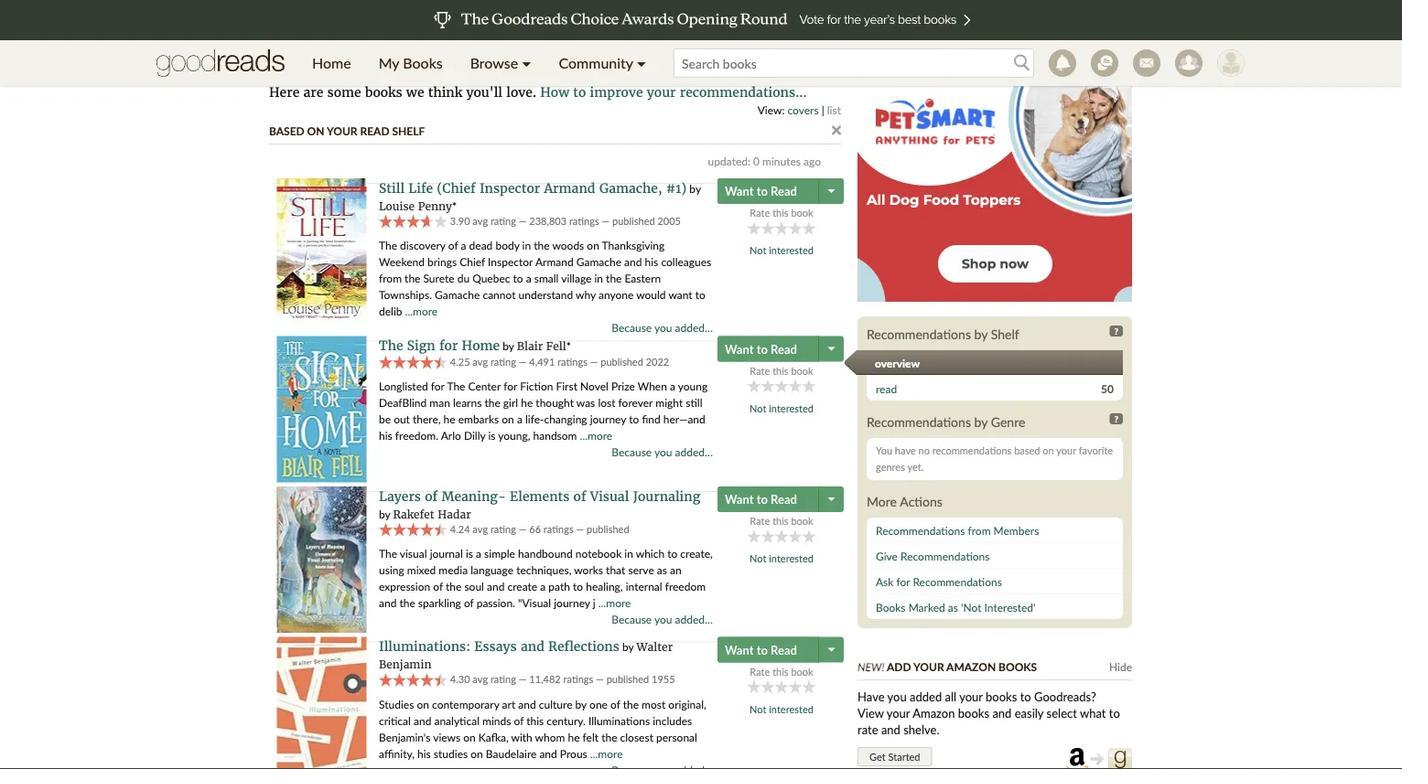 Task type: describe. For each thing, give the bounding box(es) containing it.
on inside you have no recommendations based on your favorite genres yet.
[[1043, 445, 1054, 457]]

want to read for the sign for home
[[725, 342, 797, 357]]

he for illuminations: essays and reflections
[[568, 731, 580, 744]]

0 horizontal spatial in
[[522, 239, 531, 252]]

1 horizontal spatial gamache
[[576, 255, 622, 269]]

prize
[[611, 380, 635, 393]]

eastern
[[625, 272, 661, 285]]

not interested link for still life (chief inspector armand gamache, #1)
[[750, 244, 814, 257]]

book for illuminations: essays and reflections
[[791, 666, 814, 678]]

of down the soul
[[464, 597, 474, 610]]

because you added… link for fell
[[612, 444, 713, 461]]

a left simple
[[476, 547, 482, 561]]

new! add your amazon books
[[858, 661, 1037, 674]]

started
[[888, 751, 921, 763]]

0 vertical spatial books
[[403, 54, 443, 72]]

rate for the sign for home
[[750, 365, 770, 377]]

goodreads?
[[1034, 690, 1097, 705]]

longlisted
[[379, 380, 428, 393]]

want to read for illuminations: essays and reflections
[[725, 643, 797, 658]]

marked
[[909, 601, 945, 614]]

illuminations: essays and reflections image
[[277, 638, 367, 770]]

your right view
[[887, 707, 910, 721]]

have
[[895, 445, 916, 457]]

layers of meaning- elements of visual journaling image
[[277, 487, 367, 633]]

3 because you added… link from the top
[[612, 612, 713, 628]]

▾ for community ▾
[[637, 54, 646, 72]]

— left 238,803
[[519, 215, 527, 227]]

the for sign
[[379, 338, 403, 354]]

want for still life (chief inspector armand gamache, #1)
[[725, 184, 754, 199]]

armand inside "still life (chief inspector armand gamache, #1) by louise penny *"
[[544, 180, 596, 196]]

2 horizontal spatial books
[[999, 661, 1037, 674]]

want to read button for illuminations: essays and reflections
[[718, 638, 821, 663]]

4.30
[[450, 674, 470, 686]]

Search books text field
[[674, 49, 1034, 78]]

50
[[1101, 382, 1114, 395]]

want to read button for still life (chief inspector armand gamache, #1)
[[718, 179, 821, 204]]

this for illuminations: essays and reflections
[[773, 666, 789, 678]]

kafka,
[[479, 731, 509, 744]]

quebec
[[472, 272, 510, 285]]

village
[[561, 272, 592, 285]]

and down expression
[[379, 597, 397, 610]]

▾ for browse ▾
[[522, 54, 531, 72]]

recommendations…
[[680, 84, 807, 100]]

the up townships.
[[405, 272, 421, 285]]

3.90
[[450, 215, 470, 227]]

actions
[[900, 494, 943, 509]]

is inside longlisted for the center for fiction first novel prize  when a young deafblind man learns the girl he thought was lost forever might still be out there, he embarks on a life-changing journey to find her—and his freedom.  arlo dilly is young, handsom
[[488, 429, 496, 443]]

import your amazon purchases image
[[1067, 748, 1132, 770]]

still life (chief inspector armand gamache, #1) link
[[379, 180, 687, 196]]

by inside the sign for home by blair fell *
[[503, 340, 514, 353]]

anyone
[[599, 288, 634, 302]]

media
[[439, 564, 468, 577]]

hide
[[1110, 661, 1132, 674]]

studies
[[434, 747, 468, 761]]

read for illuminations: essays and reflections
[[771, 643, 797, 658]]

recommendations up ask for recommendations
[[901, 550, 990, 563]]

passion.
[[477, 597, 515, 610]]

you have no recommendations based on your favorite genres yet.
[[876, 445, 1113, 474]]

be
[[379, 413, 391, 426]]

? link for recommendations by shelf
[[1110, 326, 1123, 337]]

— published
[[574, 523, 629, 536]]

rakefet
[[393, 508, 435, 522]]

because for #1)
[[612, 321, 652, 335]]

a left dead
[[461, 239, 466, 252]]

still
[[686, 396, 703, 410]]

select
[[1047, 707, 1077, 721]]

(chief
[[437, 180, 476, 196]]

#1)
[[666, 180, 687, 196]]

rate this book for still life (chief inspector armand gamache, #1)
[[750, 207, 814, 219]]

...more link for still life (chief inspector armand gamache, #1)
[[405, 305, 438, 318]]

— up notebook
[[576, 523, 584, 536]]

new!
[[858, 661, 885, 674]]

contemporary
[[432, 698, 499, 711]]

this for still life (chief inspector armand gamache, #1)
[[773, 207, 789, 219]]

1 vertical spatial in
[[595, 272, 603, 285]]

a up might at the bottom left of page
[[670, 380, 676, 393]]

interested'
[[985, 601, 1036, 614]]

interested for illuminations: essays and reflections
[[769, 704, 814, 716]]

that
[[606, 564, 626, 577]]

friend requests image
[[1175, 49, 1203, 77]]

added… for #1)
[[675, 321, 713, 335]]

published for still life (chief inspector armand gamache, #1)
[[612, 215, 655, 227]]

still
[[379, 180, 405, 196]]

walter
[[637, 641, 673, 655]]

...more link for illuminations: essays and reflections
[[590, 747, 623, 761]]

forever
[[618, 396, 653, 410]]

not interested for still life (chief inspector armand gamache, #1)
[[750, 244, 814, 257]]

4.24 avg rating — 66 ratings
[[448, 523, 574, 536]]

? for shelf
[[1114, 326, 1119, 337]]

there,
[[413, 413, 441, 426]]

1955
[[652, 674, 675, 686]]

not for the sign for home
[[750, 402, 767, 415]]

3 because you added… from the top
[[612, 613, 713, 627]]

of up rakefet hadar link on the left bottom of the page
[[425, 488, 438, 505]]

the sign for home by blair fell *
[[379, 338, 571, 354]]

1 vertical spatial advertisement region
[[858, 73, 1132, 302]]

not for still life (chief inspector armand gamache, #1)
[[750, 244, 767, 257]]

du
[[457, 272, 470, 285]]

1 horizontal spatial as
[[948, 601, 958, 614]]

his inside longlisted for the center for fiction first novel prize  when a young deafblind man learns the girl he thought was lost forever might still be out there, he embarks on a life-changing journey to find her—and his freedom.  arlo dilly is young, handsom
[[379, 429, 393, 443]]

rate for illuminations: essays and reflections
[[750, 666, 770, 678]]

4,491
[[529, 356, 555, 368]]

ask
[[876, 575, 894, 589]]

avg for still life (chief inspector armand gamache, #1)
[[473, 215, 488, 227]]

interested for still life (chief inspector armand gamache, #1)
[[769, 244, 814, 257]]

as inside the visual journal is a simple handbound notebook in which to create, using mixed media language techniques, works that serve as an expression of the soul and create a path to healing, internal freedom and the sparkling of passion.  "visual journey j
[[657, 564, 667, 577]]

this for the sign for home
[[773, 365, 789, 377]]

want
[[669, 288, 693, 302]]

...more for illuminations: essays and reflections
[[590, 747, 623, 761]]

rate this book for illuminations: essays and reflections
[[750, 666, 814, 678]]

and right the rate
[[882, 723, 901, 738]]

recommendations up books marked as 'not interested' at the bottom right
[[913, 575, 1002, 589]]

the down expression
[[400, 597, 415, 610]]

might
[[656, 396, 683, 410]]

the up illuminations
[[623, 698, 639, 711]]

illuminations:
[[379, 639, 471, 655]]

and down whom at the left bottom of page
[[540, 747, 557, 761]]

layers
[[379, 488, 421, 505]]

create
[[508, 580, 538, 594]]

personal
[[656, 731, 697, 744]]

simple
[[484, 547, 515, 561]]

view:
[[758, 103, 785, 116]]

book for still life (chief inspector armand gamache, #1)
[[791, 207, 814, 219]]

your inside you have no recommendations based on your favorite genres yet.
[[1057, 445, 1077, 457]]

? link for recommendations by genre
[[1110, 414, 1123, 425]]

fiction
[[520, 380, 553, 393]]

inspector inside the discovery of a dead body in the woods on thanksgiving weekend brings chief inspector armand gamache and his colleagues from the surete du quebec to a small village in the eastern townships. gamache cannot understand why anyone would want to delib
[[488, 255, 533, 269]]

a left small
[[526, 272, 532, 285]]

browse ▾ button
[[457, 40, 545, 86]]

the down media
[[446, 580, 462, 594]]

0 vertical spatial amazon
[[947, 661, 996, 674]]

not interested link for the sign for home
[[750, 402, 814, 415]]

want to read for layers of meaning- elements of visual journaling
[[725, 493, 797, 507]]

read for still life (chief inspector armand gamache, #1)
[[771, 184, 797, 199]]

first
[[556, 380, 578, 393]]

the down 238,803
[[534, 239, 550, 252]]

by inside studies on contemporary art and culture by one of the most original, critical and analytical minds of this century. illuminations includes benjamin's views on kafka, with whom he felt the closest personal affinity, his studies on baudelaire and prous
[[575, 698, 587, 711]]

is inside the visual journal is a simple handbound notebook in which to create, using mixed media language techniques, works that serve as an expression of the soul and create a path to healing, internal freedom and the sparkling of passion.  "visual journey j
[[466, 547, 473, 561]]

...more for still life (chief inspector armand gamache, #1)
[[405, 305, 438, 318]]

rate for layers of meaning- elements of visual journaling
[[750, 515, 770, 528]]

essays
[[474, 639, 517, 655]]

includes
[[653, 715, 692, 728]]

learns
[[453, 396, 482, 410]]

was
[[577, 396, 595, 410]]

still life image
[[277, 179, 367, 325]]

how
[[540, 84, 570, 100]]

by left genre
[[975, 414, 988, 430]]

because you added… for fell
[[612, 446, 713, 459]]

no
[[919, 445, 930, 457]]

recommendations for recommendations by shelf
[[867, 326, 971, 342]]

ratings for layers of meaning- elements of visual journaling
[[544, 523, 574, 536]]

...more link for the sign for home
[[580, 429, 613, 443]]

reflections
[[548, 639, 620, 655]]

4.24
[[450, 523, 470, 536]]

soul
[[464, 580, 484, 594]]

1 vertical spatial books
[[986, 690, 1017, 705]]

— up novel
[[590, 356, 598, 368]]

3 because from the top
[[612, 613, 652, 627]]

by inside layers of meaning- elements of visual journaling by rakefet hadar
[[379, 508, 390, 521]]

get
[[870, 751, 886, 763]]

view
[[858, 707, 884, 721]]

for right the ask
[[897, 575, 910, 589]]

because you added… link for #1)
[[612, 320, 713, 336]]

"visual
[[518, 597, 551, 610]]

understand
[[519, 288, 573, 302]]

want for illuminations: essays and reflections
[[725, 643, 754, 658]]

rating for illuminations: essays and reflections
[[491, 674, 516, 686]]

closest
[[620, 731, 654, 744]]

for up 4.25
[[439, 338, 458, 354]]

for up man on the bottom left of page
[[431, 380, 445, 393]]

ask for recommendations link
[[867, 569, 1123, 595]]

your for add
[[914, 661, 944, 674]]

— up one
[[596, 674, 604, 686]]

published for the sign for home
[[601, 356, 643, 368]]

your inside here are some books we think you'll love. how to improve your recommendations… view: covers | list
[[647, 84, 676, 100]]

your right the all
[[960, 690, 983, 705]]

overview link
[[844, 351, 1123, 376]]

notebook
[[576, 547, 622, 561]]

updated: 0 minutes ago
[[708, 154, 821, 168]]

the sign for home image
[[277, 336, 367, 483]]

want to read button for the sign for home
[[718, 336, 821, 362]]

— up thanksgiving at the top left
[[602, 215, 610, 227]]

one
[[590, 698, 608, 711]]

baudelaire
[[486, 747, 537, 761]]

journey inside longlisted for the center for fiction first novel prize  when a young deafblind man learns the girl he thought was lost forever might still be out there, he embarks on a life-changing journey to find her—and his freedom.  arlo dilly is young, handsom
[[590, 413, 626, 426]]

updated:
[[708, 154, 751, 168]]

1 vertical spatial shelf
[[991, 326, 1020, 342]]

works
[[574, 564, 603, 577]]

0 vertical spatial he
[[521, 396, 533, 410]]

minutes
[[763, 154, 801, 168]]

by inside illuminations: essays and reflections by
[[622, 641, 634, 654]]

and left easily on the bottom right of the page
[[993, 707, 1012, 721]]

of right one
[[611, 698, 620, 711]]

not interested link for layers of meaning- elements of visual journaling
[[750, 553, 814, 565]]

Search for books to add to your shelves search field
[[674, 49, 1034, 78]]

here are some books we think you'll love. how to improve your recommendations… view: covers | list
[[269, 84, 841, 116]]

rating for layers of meaning- elements of visual journaling
[[491, 523, 516, 536]]

published for layers of meaning- elements of visual journaling
[[587, 523, 629, 536]]

the right the felt
[[602, 731, 617, 744]]

members
[[994, 524, 1039, 537]]

delete image
[[832, 126, 841, 135]]

3 added… from the top
[[675, 613, 713, 627]]

read for layers of meaning- elements of visual journaling
[[771, 493, 797, 507]]

louise
[[379, 199, 415, 213]]

from inside the discovery of a dead body in the woods on thanksgiving weekend brings chief inspector armand gamache and his colleagues from the surete du quebec to a small village in the eastern townships. gamache cannot understand why anyone would want to delib
[[379, 272, 402, 285]]

ratings for the sign for home
[[558, 356, 588, 368]]



Task type: vqa. For each thing, say whether or not it's contained in the screenshot.
(183316)
no



Task type: locate. For each thing, give the bounding box(es) containing it.
1 vertical spatial *
[[567, 340, 571, 353]]

3 not interested link from the top
[[750, 553, 814, 565]]

2 vertical spatial books
[[958, 707, 990, 721]]

added… down freedom
[[675, 613, 713, 627]]

recommendations up give recommendations
[[876, 524, 965, 537]]

2 added… from the top
[[675, 446, 713, 459]]

the
[[534, 239, 550, 252], [405, 272, 421, 285], [606, 272, 622, 285], [485, 396, 501, 410], [446, 580, 462, 594], [400, 597, 415, 610], [623, 698, 639, 711], [602, 731, 617, 744]]

sparkling
[[418, 597, 461, 610]]

recommendations
[[262, 35, 435, 58], [867, 326, 971, 342], [867, 414, 971, 430], [876, 524, 965, 537], [901, 550, 990, 563], [913, 575, 1002, 589]]

0 vertical spatial from
[[379, 272, 402, 285]]

not right create,
[[750, 553, 767, 565]]

not for illuminations: essays and reflections
[[750, 704, 767, 716]]

2 rate this book from the top
[[750, 365, 814, 377]]

surete
[[423, 272, 455, 285]]

want to read for still life (chief inspector armand gamache, #1)
[[725, 184, 797, 199]]

gamache,
[[599, 180, 662, 196]]

his
[[645, 255, 659, 269], [379, 429, 393, 443], [417, 747, 431, 761]]

not interested for layers of meaning- elements of visual journaling
[[750, 553, 814, 565]]

have you added all your books to goodreads? view your amazon books and easily select what to rate and shelve.
[[858, 690, 1120, 738]]

penny
[[418, 199, 452, 213]]

because for fell
[[612, 446, 652, 459]]

0 vertical spatial ?
[[1114, 326, 1119, 337]]

1 vertical spatial books
[[876, 601, 906, 614]]

1 vertical spatial armand
[[535, 255, 574, 269]]

1 vertical spatial ? link
[[1110, 414, 1123, 425]]

▾ inside browse ▾ 'popup button'
[[522, 54, 531, 72]]

1 want to read from the top
[[725, 184, 797, 199]]

— down the blair
[[519, 356, 527, 368]]

body
[[496, 239, 520, 252]]

0 vertical spatial inspector
[[480, 180, 540, 196]]

avg right 4.24
[[473, 523, 488, 536]]

3 want to read button from the top
[[718, 487, 821, 513]]

1 horizontal spatial from
[[968, 524, 991, 537]]

gamache up village
[[576, 255, 622, 269]]

1 vertical spatial his
[[379, 429, 393, 443]]

you'll
[[466, 84, 503, 100]]

meaning-
[[442, 488, 506, 505]]

? link up 50
[[1110, 326, 1123, 337]]

1 vertical spatial journey
[[554, 597, 590, 610]]

2 want to read from the top
[[725, 342, 797, 357]]

3 rating from the top
[[491, 523, 516, 536]]

3 not interested from the top
[[750, 553, 814, 565]]

published up thanksgiving at the top left
[[612, 215, 655, 227]]

...more
[[405, 305, 438, 318], [580, 429, 613, 443], [599, 597, 631, 610], [590, 747, 623, 761]]

using
[[379, 564, 404, 577]]

3 rate from the top
[[750, 515, 770, 528]]

2 horizontal spatial his
[[645, 255, 659, 269]]

1 not interested from the top
[[750, 244, 814, 257]]

1 vertical spatial ?
[[1114, 414, 1119, 425]]

11,482
[[529, 674, 561, 686]]

path
[[549, 580, 570, 594]]

the up the learns
[[447, 380, 465, 393]]

here
[[269, 84, 300, 100]]

recommendations for recommendations from members
[[876, 524, 965, 537]]

home up some
[[312, 54, 351, 72]]

rate this book for the sign for home
[[750, 365, 814, 377]]

0 vertical spatial ? link
[[1110, 326, 1123, 337]]

recommendations up no
[[867, 414, 971, 430]]

— left 11,482
[[519, 674, 527, 686]]

...more for layers of meaning- elements of visual journaling
[[599, 597, 631, 610]]

menu containing home
[[298, 40, 660, 86]]

book for the sign for home
[[791, 365, 814, 377]]

rating up art
[[491, 674, 516, 686]]

not interested for the sign for home
[[750, 402, 814, 415]]

genres
[[876, 461, 905, 474]]

1 vertical spatial because you added… link
[[612, 444, 713, 461]]

book for layers of meaning- elements of visual journaling
[[791, 515, 814, 528]]

community
[[559, 54, 633, 72]]

browse ▾
[[470, 54, 531, 72]]

0 horizontal spatial is
[[466, 547, 473, 561]]

books down new! add your amazon books
[[958, 707, 990, 721]]

he for the sign for home
[[444, 413, 456, 426]]

community ▾
[[559, 54, 646, 72]]

1 vertical spatial as
[[948, 601, 958, 614]]

by
[[690, 182, 701, 195], [975, 326, 988, 342], [503, 340, 514, 353], [975, 414, 988, 430], [379, 508, 390, 521], [622, 641, 634, 654], [575, 698, 587, 711]]

books inside here are some books we think you'll love. how to improve your recommendations… view: covers | list
[[365, 84, 402, 100]]

published left 1955
[[607, 674, 649, 686]]

you for the sign for home
[[655, 446, 672, 459]]

rate this book for layers of meaning- elements of visual journaling
[[750, 515, 814, 528]]

0 vertical spatial is
[[488, 429, 496, 443]]

shelf up overview 'link'
[[991, 326, 1020, 342]]

century.
[[547, 715, 586, 728]]

0 horizontal spatial *
[[452, 199, 457, 212]]

not interested right still
[[750, 402, 814, 415]]

the for visual
[[379, 547, 397, 561]]

deafblind
[[379, 396, 427, 410]]

1 horizontal spatial his
[[417, 747, 431, 761]]

on inside longlisted for the center for fiction first novel prize  when a young deafblind man learns the girl he thought was lost forever might still be out there, he embarks on a life-changing journey to find her—and his freedom.  arlo dilly is young, handsom
[[502, 413, 514, 426]]

0 vertical spatial because you added… link
[[612, 320, 713, 336]]

home up 4.25
[[462, 338, 500, 354]]

rating up body
[[491, 215, 516, 227]]

1 vertical spatial your
[[914, 661, 944, 674]]

1 vertical spatial he
[[444, 413, 456, 426]]

in inside the visual journal is a simple handbound notebook in which to create, using mixed media language techniques, works that serve as an expression of the soul and create a path to healing, internal freedom and the sparkling of passion.  "visual journey j
[[625, 547, 633, 561]]

ask for recommendations
[[876, 575, 1002, 589]]

* inside "still life (chief inspector armand gamache, #1) by louise penny *"
[[452, 199, 457, 212]]

woods
[[552, 239, 584, 252]]

4 not interested from the top
[[750, 704, 814, 716]]

* right the blair
[[567, 340, 571, 353]]

2 not interested link from the top
[[750, 402, 814, 415]]

and up 4.30 avg rating — 11,482 ratings
[[521, 639, 545, 655]]

you for still life (chief inspector armand gamache, #1)
[[655, 321, 672, 335]]

avg
[[473, 215, 488, 227], [473, 356, 488, 368], [473, 523, 488, 536], [473, 674, 488, 686]]

want down updated:
[[725, 184, 754, 199]]

you down find in the left bottom of the page
[[655, 446, 672, 459]]

1 horizontal spatial books
[[876, 601, 906, 614]]

1 horizontal spatial he
[[521, 396, 533, 410]]

the visual journal is a simple handbound notebook in which to create, using mixed media language techniques, works that serve as an expression of the soul and create a path to healing, internal freedom and the sparkling of passion.  "visual journey j
[[379, 547, 713, 610]]

ratings up woods
[[569, 215, 599, 227]]

by up overview 'link'
[[975, 326, 988, 342]]

1 ? link from the top
[[1110, 326, 1123, 337]]

amazon inside have you added all your books to goodreads? view your amazon books and easily select what to rate and shelve.
[[913, 707, 955, 721]]

2 horizontal spatial in
[[625, 547, 633, 561]]

0 vertical spatial in
[[522, 239, 531, 252]]

of inside the discovery of a dead body in the woods on thanksgiving weekend brings chief inspector armand gamache and his colleagues from the surete du quebec to a small village in the eastern townships. gamache cannot understand why anyone would want to delib
[[448, 239, 458, 252]]

your right "add"
[[914, 661, 944, 674]]

0 horizontal spatial your
[[327, 124, 358, 137]]

you up walter
[[655, 613, 672, 627]]

▾ up 'improve'
[[637, 54, 646, 72]]

the for discovery
[[379, 239, 397, 252]]

you inside have you added all your books to goodreads? view your amazon books and easily select what to rate and shelve.
[[888, 690, 907, 705]]

as
[[657, 564, 667, 577], [948, 601, 958, 614]]

the inside the visual journal is a simple handbound notebook in which to create, using mixed media language techniques, works that serve as an expression of the soul and create a path to healing, internal freedom and the sparkling of passion.  "visual journey j
[[379, 547, 397, 561]]

ratings for illuminations: essays and reflections
[[563, 674, 593, 686]]

3 rate this book from the top
[[750, 515, 814, 528]]

1 horizontal spatial shelf
[[991, 326, 1020, 342]]

because you added… link up walter
[[612, 612, 713, 628]]

1 because you added… link from the top
[[612, 320, 713, 336]]

2 interested from the top
[[769, 402, 814, 415]]

1 added… from the top
[[675, 321, 713, 335]]

...more down the felt
[[590, 747, 623, 761]]

4.25
[[450, 356, 470, 368]]

recommendations for recommendations by genre
[[867, 414, 971, 430]]

handbound
[[518, 547, 573, 561]]

ratings down fell
[[558, 356, 588, 368]]

armand inside the discovery of a dead body in the woods on thanksgiving weekend brings chief inspector armand gamache and his colleagues from the surete du quebec to a small village in the eastern townships. gamache cannot understand why anyone would want to delib
[[535, 255, 574, 269]]

1 vertical spatial home
[[462, 338, 500, 354]]

2 ▾ from the left
[[637, 54, 646, 72]]

is right dilly
[[488, 429, 496, 443]]

'not
[[961, 601, 982, 614]]

1 vertical spatial amazon
[[913, 707, 955, 721]]

books up we
[[403, 54, 443, 72]]

2 vertical spatial because
[[612, 613, 652, 627]]

0 horizontal spatial ▾
[[522, 54, 531, 72]]

1 because you added… from the top
[[612, 321, 713, 335]]

the inside the discovery of a dead body in the woods on thanksgiving weekend brings chief inspector armand gamache and his colleagues from the surete du quebec to a small village in the eastern townships. gamache cannot understand why anyone would want to delib
[[379, 239, 397, 252]]

4 not interested link from the top
[[750, 704, 814, 716]]

1 horizontal spatial ▾
[[637, 54, 646, 72]]

advertisement region
[[257, 0, 1145, 22], [858, 73, 1132, 302]]

a left path
[[540, 580, 546, 594]]

0 vertical spatial home
[[312, 54, 351, 72]]

weekend
[[379, 255, 425, 269]]

books up easily on the bottom right of the page
[[999, 661, 1037, 674]]

man
[[430, 396, 450, 410]]

want to read button
[[718, 179, 821, 204], [718, 336, 821, 362], [718, 487, 821, 513], [718, 638, 821, 663]]

4 not from the top
[[750, 704, 767, 716]]

1 horizontal spatial in
[[595, 272, 603, 285]]

lost
[[598, 396, 616, 410]]

3 book from the top
[[791, 515, 814, 528]]

small
[[534, 272, 559, 285]]

overview
[[875, 357, 920, 370]]

3 avg from the top
[[473, 523, 488, 536]]

1 horizontal spatial home
[[462, 338, 500, 354]]

want right walter
[[725, 643, 754, 658]]

0 vertical spatial shelf
[[392, 124, 425, 137]]

* inside the sign for home by blair fell *
[[567, 340, 571, 353]]

...more link for layers of meaning- elements of visual journaling
[[599, 597, 631, 610]]

you up "2022"
[[655, 321, 672, 335]]

1 vertical spatial because
[[612, 446, 652, 459]]

home inside "menu"
[[312, 54, 351, 72]]

interested for layers of meaning- elements of visual journaling
[[769, 553, 814, 565]]

blair
[[517, 340, 543, 354]]

1 vertical spatial added…
[[675, 446, 713, 459]]

based on your read shelf
[[269, 124, 425, 137]]

embarks
[[458, 413, 499, 426]]

and up passion.
[[487, 580, 505, 594]]

1 vertical spatial because you added…
[[612, 446, 713, 459]]

2 vertical spatial because you added…
[[612, 613, 713, 627]]

added… down want
[[675, 321, 713, 335]]

not interested for illuminations: essays and reflections
[[750, 704, 814, 716]]

published
[[612, 215, 655, 227], [601, 356, 643, 368], [587, 523, 629, 536], [607, 674, 649, 686]]

to inside here are some books we think you'll love. how to improve your recommendations… view: covers | list
[[573, 84, 586, 100]]

1 not interested link from the top
[[750, 244, 814, 257]]

2 rate from the top
[[750, 365, 770, 377]]

2 not from the top
[[750, 402, 767, 415]]

based
[[269, 124, 305, 137]]

1 vertical spatial inspector
[[488, 255, 533, 269]]

amazon down added
[[913, 707, 955, 721]]

because down find in the left bottom of the page
[[612, 446, 652, 459]]

what
[[1080, 707, 1106, 721]]

the inside longlisted for the center for fiction first novel prize  when a young deafblind man learns the girl he thought was lost forever might still be out there, he embarks on a life-changing journey to find her—and his freedom.  arlo dilly is young, handsom
[[447, 380, 465, 393]]

your for on
[[327, 124, 358, 137]]

journal
[[430, 547, 463, 561]]

amazon
[[947, 661, 996, 674], [913, 707, 955, 721]]

2 book from the top
[[791, 365, 814, 377]]

4 want from the top
[[725, 643, 754, 658]]

and down thanksgiving at the top left
[[624, 255, 642, 269]]

3 want from the top
[[725, 493, 754, 507]]

he up the arlo
[[444, 413, 456, 426]]

0 vertical spatial books
[[365, 84, 402, 100]]

0 vertical spatial gamache
[[576, 255, 622, 269]]

want for the sign for home
[[725, 342, 754, 357]]

he right girl
[[521, 396, 533, 410]]

avg for illuminations: essays and reflections
[[473, 674, 488, 686]]

is right journal
[[466, 547, 473, 561]]

2 want to read button from the top
[[718, 336, 821, 362]]

1 ▾ from the left
[[522, 54, 531, 72]]

0 horizontal spatial home
[[312, 54, 351, 72]]

want right journaling
[[725, 493, 754, 507]]

0 horizontal spatial gamache
[[435, 288, 480, 302]]

rating for the sign for home
[[491, 356, 516, 368]]

0 vertical spatial because you added…
[[612, 321, 713, 335]]

4 want to read button from the top
[[718, 638, 821, 663]]

give
[[876, 550, 898, 563]]

not interested link for illuminations: essays and reflections
[[750, 704, 814, 716]]

your down some
[[327, 124, 358, 137]]

2 vertical spatial he
[[568, 731, 580, 744]]

my
[[379, 54, 399, 72]]

published up notebook
[[587, 523, 629, 536]]

2 vertical spatial his
[[417, 747, 431, 761]]

read for the sign for home
[[771, 342, 797, 357]]

home link
[[298, 40, 365, 86]]

0 vertical spatial as
[[657, 564, 667, 577]]

covers link
[[788, 103, 819, 116]]

0 horizontal spatial his
[[379, 429, 393, 443]]

0 vertical spatial because
[[612, 321, 652, 335]]

thanksgiving
[[602, 239, 665, 252]]

0 horizontal spatial he
[[444, 413, 456, 426]]

1 rate this book from the top
[[750, 207, 814, 219]]

4 book from the top
[[791, 666, 814, 678]]

1 horizontal spatial is
[[488, 429, 496, 443]]

0 vertical spatial armand
[[544, 180, 596, 196]]

2 vertical spatial because you added… link
[[612, 612, 713, 628]]

interested for the sign for home
[[769, 402, 814, 415]]

ruby anderson image
[[1218, 49, 1245, 77]]

3 interested from the top
[[769, 553, 814, 565]]

avg right 4.30
[[473, 674, 488, 686]]

2022
[[646, 356, 669, 368]]

2 vertical spatial books
[[999, 661, 1037, 674]]

0 vertical spatial added…
[[675, 321, 713, 335]]

4 avg from the top
[[473, 674, 488, 686]]

inspector inside "still life (chief inspector armand gamache, #1) by louise penny *"
[[480, 180, 540, 196]]

because you added… up "2022"
[[612, 321, 713, 335]]

2 because you added… link from the top
[[612, 444, 713, 461]]

rate for still life (chief inspector armand gamache, #1)
[[750, 207, 770, 219]]

the up anyone
[[606, 272, 622, 285]]

hide link
[[1110, 661, 1132, 674]]

his up the eastern
[[645, 255, 659, 269]]

studies
[[379, 698, 414, 711]]

my group discussions image
[[1091, 49, 1119, 77]]

1 avg from the top
[[473, 215, 488, 227]]

2 not interested from the top
[[750, 402, 814, 415]]

language
[[471, 564, 514, 577]]

not for layers of meaning- elements of visual journaling
[[750, 553, 767, 565]]

4 rating from the top
[[491, 674, 516, 686]]

he up "prous"
[[568, 731, 580, 744]]

...more link down 'was'
[[580, 429, 613, 443]]

the left girl
[[485, 396, 501, 410]]

and right art
[[518, 698, 536, 711]]

community ▾ button
[[545, 40, 660, 86]]

by right #1)
[[690, 182, 701, 195]]

not right colleagues on the top of the page
[[750, 244, 767, 257]]

1 vertical spatial is
[[466, 547, 473, 561]]

on inside the discovery of a dead body in the woods on thanksgiving weekend brings chief inspector armand gamache and his colleagues from the surete du quebec to a small village in the eastern townships. gamache cannot understand why anyone would want to delib
[[587, 239, 600, 252]]

books up easily on the bottom right of the page
[[986, 690, 1017, 705]]

recommendations
[[933, 445, 1012, 457]]

1 interested from the top
[[769, 244, 814, 257]]

avg for layers of meaning- elements of visual journaling
[[473, 523, 488, 536]]

0 vertical spatial your
[[327, 124, 358, 137]]

from up 'give recommendations' link
[[968, 524, 991, 537]]

this
[[773, 207, 789, 219], [773, 365, 789, 377], [773, 515, 789, 528], [773, 666, 789, 678], [527, 715, 544, 728]]

you
[[876, 445, 893, 457]]

most
[[642, 698, 666, 711]]

because you added… down find in the left bottom of the page
[[612, 446, 713, 459]]

1 horizontal spatial *
[[567, 340, 571, 353]]

favorite
[[1079, 445, 1113, 457]]

— left 66
[[519, 523, 527, 536]]

in up serve
[[625, 547, 633, 561]]

2 because from the top
[[612, 446, 652, 459]]

4 interested from the top
[[769, 704, 814, 716]]

of left visual
[[574, 488, 586, 505]]

the up using
[[379, 547, 397, 561]]

for
[[439, 338, 458, 354], [431, 380, 445, 393], [504, 380, 517, 393], [897, 575, 910, 589]]

because you added… link
[[612, 320, 713, 336], [612, 444, 713, 461], [612, 612, 713, 628]]

you for layers of meaning- elements of visual journaling
[[655, 613, 672, 627]]

shelf down we
[[392, 124, 425, 137]]

? link
[[1110, 326, 1123, 337], [1110, 414, 1123, 425]]

...more for the sign for home
[[580, 429, 613, 443]]

a left life-
[[517, 413, 523, 426]]

ratings
[[569, 215, 599, 227], [558, 356, 588, 368], [544, 523, 574, 536], [563, 674, 593, 686]]

ratings for still life (chief inspector armand gamache, #1)
[[569, 215, 599, 227]]

1 vertical spatial from
[[968, 524, 991, 537]]

1 rate from the top
[[750, 207, 770, 219]]

of up with
[[514, 715, 524, 728]]

4 rate from the top
[[750, 666, 770, 678]]

of up sparkling
[[433, 580, 443, 594]]

browse
[[470, 54, 518, 72]]

not
[[750, 244, 767, 257], [750, 402, 767, 415], [750, 553, 767, 565], [750, 704, 767, 716]]

added… for fell
[[675, 446, 713, 459]]

2 want from the top
[[725, 342, 754, 357]]

2 avg from the top
[[473, 356, 488, 368]]

yet.
[[908, 461, 924, 474]]

...more down healing,
[[599, 597, 631, 610]]

3 not from the top
[[750, 553, 767, 565]]

affinity,
[[379, 747, 415, 761]]

his inside the discovery of a dead body in the woods on thanksgiving weekend brings chief inspector armand gamache and his colleagues from the surete du quebec to a small village in the eastern townships. gamache cannot understand why anyone would want to delib
[[645, 255, 659, 269]]

as left 'not
[[948, 601, 958, 614]]

out
[[394, 413, 410, 426]]

avg right 3.90
[[473, 215, 488, 227]]

rate
[[858, 723, 878, 738]]

recommendations from members
[[876, 524, 1039, 537]]

and inside the discovery of a dead body in the woods on thanksgiving weekend brings chief inspector armand gamache and his colleagues from the surete du quebec to a small village in the eastern townships. gamache cannot understand why anyone would want to delib
[[624, 255, 642, 269]]

1 horizontal spatial your
[[914, 661, 944, 674]]

0 horizontal spatial as
[[657, 564, 667, 577]]

3 want to read from the top
[[725, 493, 797, 507]]

this for layers of meaning- elements of visual journaling
[[773, 515, 789, 528]]

1 want from the top
[[725, 184, 754, 199]]

and up benjamin's
[[414, 715, 432, 728]]

0 vertical spatial advertisement region
[[257, 0, 1145, 22]]

not right original,
[[750, 704, 767, 716]]

is
[[488, 429, 496, 443], [466, 547, 473, 561]]

the inside longlisted for the center for fiction first novel prize  when a young deafblind man learns the girl he thought was lost forever might still be out there, he embarks on a life-changing journey to find her—and his freedom.  arlo dilly is young, handsom
[[485, 396, 501, 410]]

0 vertical spatial journey
[[590, 413, 626, 426]]

have
[[858, 690, 885, 705]]

1 not from the top
[[750, 244, 767, 257]]

not right still
[[750, 402, 767, 415]]

2 because you added… from the top
[[612, 446, 713, 459]]

elements
[[510, 488, 570, 505]]

life
[[409, 180, 433, 196]]

0 horizontal spatial shelf
[[392, 124, 425, 137]]

1 rating from the top
[[491, 215, 516, 227]]

2 rating from the top
[[491, 356, 516, 368]]

want for layers of meaning- elements of visual journaling
[[725, 493, 754, 507]]

2 vertical spatial added…
[[675, 613, 713, 627]]

not interested link right still
[[750, 402, 814, 415]]

menu
[[298, 40, 660, 86]]

0 vertical spatial *
[[452, 199, 457, 212]]

find
[[642, 413, 661, 426]]

and
[[624, 255, 642, 269], [487, 580, 505, 594], [379, 597, 397, 610], [521, 639, 545, 655], [518, 698, 536, 711], [993, 707, 1012, 721], [414, 715, 432, 728], [882, 723, 901, 738], [540, 747, 557, 761]]

for up girl
[[504, 380, 517, 393]]

added… down her—and
[[675, 446, 713, 459]]

rating for still life (chief inspector armand gamache, #1)
[[491, 215, 516, 227]]

give recommendations
[[876, 550, 990, 563]]

—
[[519, 215, 527, 227], [602, 215, 610, 227], [519, 356, 527, 368], [590, 356, 598, 368], [519, 523, 527, 536], [576, 523, 584, 536], [519, 674, 527, 686], [596, 674, 604, 686]]

recommendations for recommendations
[[262, 35, 435, 58]]

interested
[[769, 244, 814, 257], [769, 402, 814, 415], [769, 553, 814, 565], [769, 704, 814, 716]]

by inside "still life (chief inspector armand gamache, #1) by louise penny *"
[[690, 182, 701, 195]]

avg for the sign for home
[[473, 356, 488, 368]]

0 horizontal spatial books
[[403, 54, 443, 72]]

0 horizontal spatial from
[[379, 272, 402, 285]]

2 vertical spatial in
[[625, 547, 633, 561]]

discovery
[[400, 239, 446, 252]]

because you added… for #1)
[[612, 321, 713, 335]]

2 horizontal spatial he
[[568, 731, 580, 744]]

girl
[[503, 396, 518, 410]]

▾ inside community ▾ popup button
[[637, 54, 646, 72]]

...more down townships.
[[405, 305, 438, 318]]

journey inside the visual journal is a simple handbound notebook in which to create, using mixed media language techniques, works that serve as an expression of the soul and create a path to healing, internal freedom and the sparkling of passion.  "visual journey j
[[554, 597, 590, 610]]

published up prize
[[601, 356, 643, 368]]

1 because from the top
[[612, 321, 652, 335]]

1 vertical spatial gamache
[[435, 288, 480, 302]]

0 vertical spatial his
[[645, 255, 659, 269]]

1 book from the top
[[791, 207, 814, 219]]

2 ? link from the top
[[1110, 414, 1123, 425]]

4 rate this book from the top
[[750, 666, 814, 678]]

? link down 50
[[1110, 414, 1123, 425]]

to inside longlisted for the center for fiction first novel prize  when a young deafblind man learns the girl he thought was lost forever might still be out there, he embarks on a life-changing journey to find her—and his freedom.  arlo dilly is young, handsom
[[629, 413, 639, 426]]

colleagues
[[661, 255, 712, 269]]

published for illuminations: essays and reflections
[[607, 674, 649, 686]]

journey down lost
[[590, 413, 626, 426]]

want to read button for layers of meaning- elements of visual journaling
[[718, 487, 821, 513]]

armand up 238,803
[[544, 180, 596, 196]]

? for genre
[[1114, 414, 1119, 425]]

he inside studies on contemporary art and culture by one of the most original, critical and analytical minds of this century. illuminations includes benjamin's views on kafka, with whom he felt the closest personal affinity, his studies on baudelaire and prous
[[568, 731, 580, 744]]

this inside studies on contemporary art and culture by one of the most original, critical and analytical minds of this century. illuminations includes benjamin's views on kafka, with whom he felt the closest personal affinity, his studies on baudelaire and prous
[[527, 715, 544, 728]]

by up 4.25 avg rating — 4,491 ratings
[[503, 340, 514, 353]]

2 ? from the top
[[1114, 414, 1119, 425]]

because you added… up walter
[[612, 613, 713, 627]]

1 ? from the top
[[1114, 326, 1119, 337]]

notifications image
[[1049, 49, 1077, 77]]

4 want to read from the top
[[725, 643, 797, 658]]

his inside studies on contemporary art and culture by one of the most original, critical and analytical minds of this century. illuminations includes benjamin's views on kafka, with whom he felt the closest personal affinity, his studies on baudelaire and prous
[[417, 747, 431, 761]]

want to read
[[725, 184, 797, 199], [725, 342, 797, 357], [725, 493, 797, 507], [725, 643, 797, 658]]

1 want to read button from the top
[[718, 179, 821, 204]]

by down layers
[[379, 508, 390, 521]]

inbox image
[[1133, 49, 1161, 77]]

fell
[[546, 340, 567, 354]]



